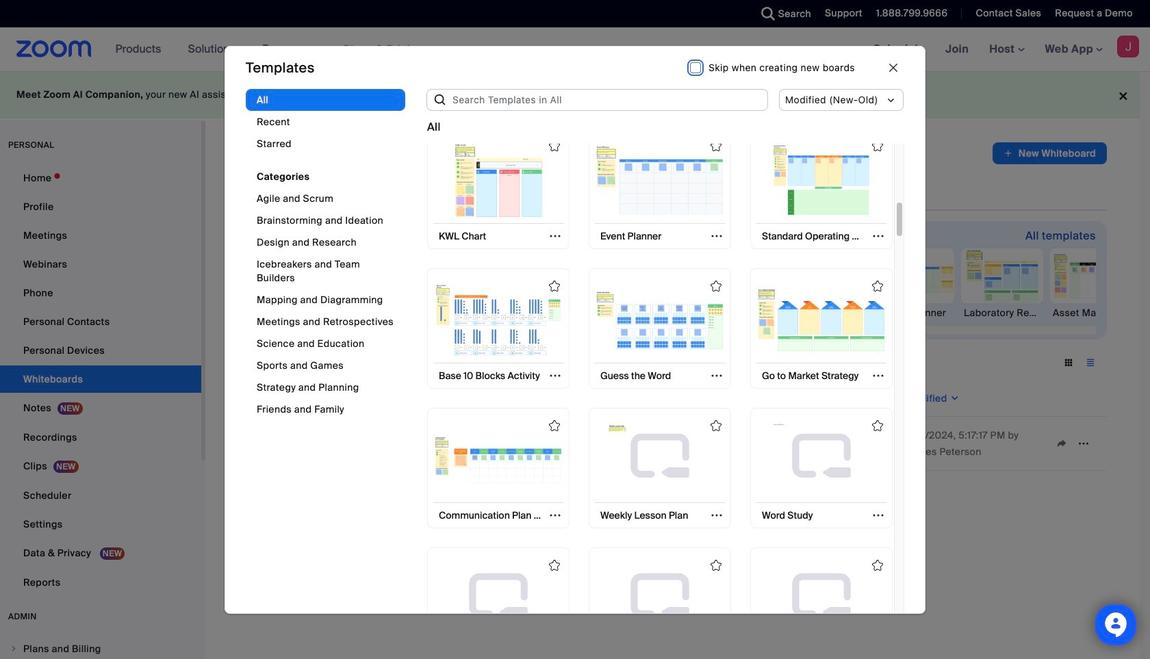 Task type: describe. For each thing, give the bounding box(es) containing it.
thumbnail for weekly lesson plan image
[[597, 423, 724, 497]]

grid mode, not selected image
[[1058, 357, 1080, 369]]

add to starred image inside 'card for template fly swatter' 'element'
[[711, 560, 722, 571]]

2 horizontal spatial cell
[[770, 441, 901, 447]]

tabs of all whiteboard page tab list
[[238, 175, 837, 211]]

digital marketing canvas element
[[516, 306, 599, 320]]

thumbnail for base 10 blocks activity image
[[435, 283, 562, 357]]

card for template go to market strategy element
[[751, 268, 893, 389]]

add to starred image for thumbnail for base 10 blocks activity on the left of page
[[549, 280, 560, 291]]

all templates element
[[426, 128, 905, 659]]

weekly planner element
[[872, 306, 955, 320]]

meetings navigation
[[863, 27, 1150, 72]]

personal menu menu
[[0, 164, 201, 598]]

learning experience canvas element
[[427, 306, 510, 320]]

add to starred image for thumbnail for word study
[[872, 420, 883, 431]]

thumbnail for family feud image
[[758, 563, 885, 637]]

zoom logo image
[[16, 40, 91, 58]]

close image
[[890, 63, 898, 72]]

card for template guess the word element
[[589, 268, 731, 389]]

card for template kwl chart element
[[427, 128, 570, 249]]

weekly schedule element
[[694, 306, 777, 320]]

thumbnail for word study image
[[758, 423, 885, 497]]

card for template base 10 blocks activity element
[[427, 268, 570, 389]]

thumbnail for communication plan template image
[[435, 423, 562, 497]]

add to starred image for thumbnail for standard operating procedure on the top right
[[872, 141, 883, 152]]

0 horizontal spatial cell
[[241, 439, 252, 450]]

me-we-us retrospective element
[[249, 306, 331, 320]]

categories element
[[246, 89, 405, 434]]

card for template family feud element
[[751, 548, 893, 659]]

Search text field
[[244, 352, 360, 374]]

add to starred image for the thumbnail for kwl chart
[[549, 141, 560, 152]]

fun fact element
[[338, 306, 420, 320]]

card for template weekly lesson plan element
[[589, 408, 731, 529]]

product information navigation
[[105, 27, 434, 72]]

Search Templates in All text field
[[447, 89, 768, 111]]

thumbnail for guess the word image
[[597, 283, 724, 357]]

thumbnail for what comes next? image
[[435, 563, 562, 637]]

add to starred image for thumbnail for guess the word
[[711, 280, 722, 291]]



Task type: vqa. For each thing, say whether or not it's contained in the screenshot.
Add to Starred image inside 'card for template word study' "element"
yes



Task type: locate. For each thing, give the bounding box(es) containing it.
add to starred image inside card for template word study element
[[872, 420, 883, 431]]

add to starred image
[[549, 141, 560, 152], [711, 141, 722, 152], [872, 141, 883, 152], [711, 280, 722, 291], [549, 420, 560, 431], [549, 560, 560, 571], [872, 560, 883, 571]]

add to starred image for thumbnail for weekly lesson plan
[[711, 420, 722, 431]]

add to starred image inside card for template guess the word element
[[711, 280, 722, 291]]

thumbnail for go to market strategy image
[[758, 283, 885, 357]]

card for template standard operating procedure element
[[751, 128, 893, 249]]

card for template fly swatter element
[[589, 548, 731, 659]]

cell
[[263, 425, 329, 462], [241, 439, 252, 450], [770, 441, 901, 447]]

add to starred image inside card for template communication plan template element
[[549, 420, 560, 431]]

thumbnail for kwl chart image
[[435, 143, 562, 217]]

list mode, selected image
[[1080, 357, 1102, 369]]

banner
[[0, 27, 1150, 72]]

laboratory report element
[[961, 306, 1044, 320]]

add to starred image inside card for template event planner element
[[711, 141, 722, 152]]

card for template what comes next? element
[[427, 548, 570, 659]]

thumbnail for fly swatter image
[[597, 563, 724, 637]]

footer
[[0, 71, 1140, 118]]

card for template word study element
[[751, 408, 893, 529]]

add to starred image inside "card for template go to market strategy" element
[[872, 280, 883, 291]]

1 horizontal spatial cell
[[263, 425, 329, 462]]

add to starred image
[[549, 280, 560, 291], [872, 280, 883, 291], [711, 420, 722, 431], [872, 420, 883, 431], [711, 560, 722, 571]]

status
[[427, 119, 441, 135]]

card for template communication plan template element
[[427, 408, 570, 529]]

add to starred image inside card for template base 10 blocks activity element
[[549, 280, 560, 291]]

add to starred image inside card for template weekly lesson plan element
[[711, 420, 722, 431]]

add to starred image for thumbnail for event planner
[[711, 141, 722, 152]]

add to starred image inside card for template standard operating procedure element
[[872, 141, 883, 152]]

application
[[993, 142, 1107, 164], [238, 381, 1118, 481], [550, 433, 635, 454]]

add to starred image for thumbnail for go to market strategy
[[872, 280, 883, 291]]

card for template event planner element
[[589, 128, 731, 249]]

add to starred image for thumbnail for communication plan template in the bottom of the page
[[549, 420, 560, 431]]

asset management element
[[1051, 306, 1133, 320]]

add to starred image inside card for template kwl chart element
[[549, 141, 560, 152]]

thumbnail for event planner image
[[597, 143, 724, 217]]

add to starred image inside card for template family feud element
[[872, 560, 883, 571]]

show and tell with a twist element
[[783, 306, 866, 320]]

add to starred image inside card for template what comes next? element
[[549, 560, 560, 571]]

thumbnail for standard operating procedure image
[[758, 143, 885, 217]]

uml class diagram element
[[605, 306, 688, 320]]



